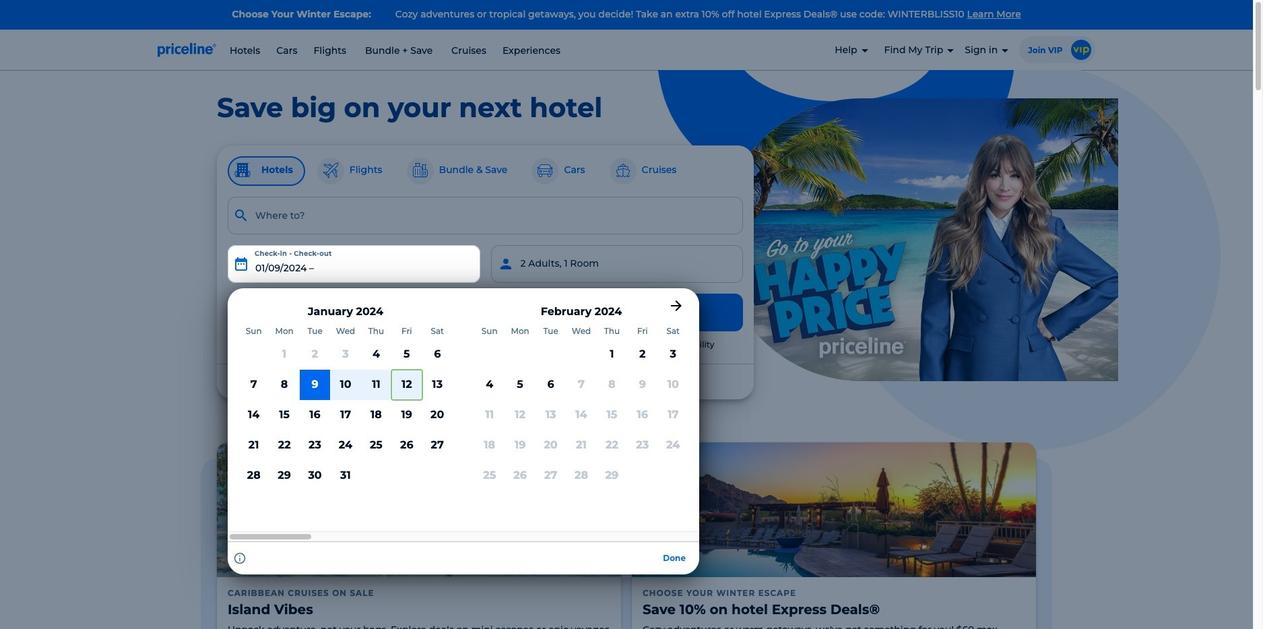 Task type: locate. For each thing, give the bounding box(es) containing it.
show march 2024 image
[[669, 298, 685, 314]]

vip badge icon image
[[1072, 39, 1092, 60]]

priceline.com home image
[[158, 42, 216, 57]]

None field
[[228, 197, 743, 234]]



Task type: describe. For each thing, give the bounding box(es) containing it.
Check-in - Check-out field
[[228, 245, 480, 283]]

Where to? field
[[228, 197, 743, 234]]

traveler selection text field
[[491, 245, 743, 283]]

types of travel tab list
[[228, 156, 743, 186]]



